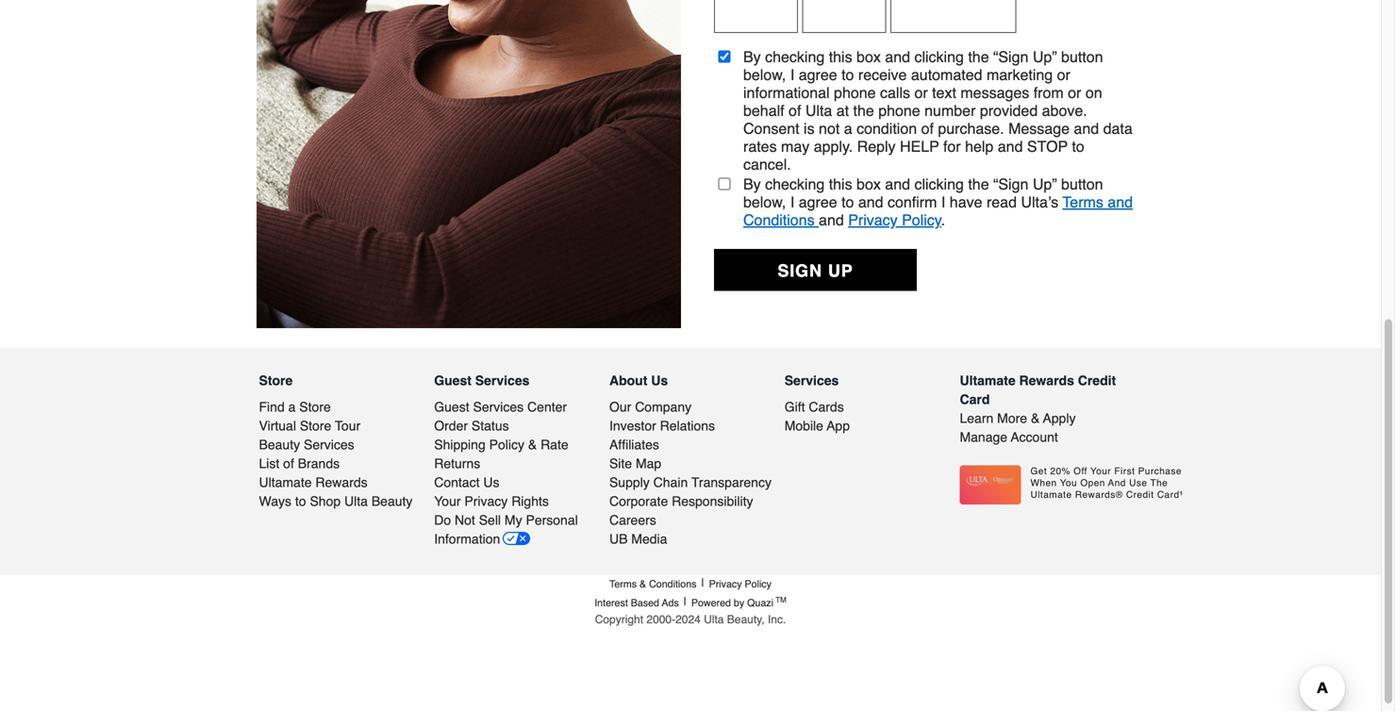 Task type: vqa. For each thing, say whether or not it's contained in the screenshot.
Verified for Not sure yet
no



Task type: describe. For each thing, give the bounding box(es) containing it.
box for and
[[857, 176, 881, 193]]

a inside find a store virtual store tour beauty services list of brands ultamate rewards ways to shop ulta beauty
[[288, 400, 296, 415]]

brands
[[298, 456, 340, 472]]

ulta inside find a store virtual store tour beauty services list of brands ultamate rewards ways to shop ulta beauty
[[344, 494, 368, 509]]

ultamate inside ultamate rewards credit card learn more & apply manage account
[[960, 373, 1016, 388]]

credit
[[1078, 373, 1117, 388]]

0 vertical spatial of
[[789, 102, 802, 119]]

apply
[[1044, 411, 1076, 426]]

gift cards mobile app
[[785, 400, 850, 434]]

our company investor relations affiliates site map supply chain transparency corporate responsibility careers ub media
[[610, 400, 772, 547]]

conditions for terms & conditions | privacy policy interest based ads | powered by quazi tm copyright 2000-2024 ulta beauty, inc.
[[649, 579, 697, 590]]

agree for and
[[799, 193, 838, 211]]

do
[[434, 513, 451, 528]]

find
[[259, 400, 285, 415]]

i up .
[[942, 193, 946, 211]]

first
[[1115, 466, 1136, 477]]

condition
[[857, 120, 917, 137]]

rewards inside ultamate rewards credit card learn more & apply manage account
[[1020, 373, 1075, 388]]

conditions for terms and conditions
[[744, 211, 815, 229]]

ultamate rewards credit card learn more & apply manage account
[[960, 373, 1117, 445]]

number
[[925, 102, 976, 119]]

card
[[960, 392, 990, 407]]

informational
[[744, 84, 830, 101]]

supply chain transparency link
[[610, 473, 772, 492]]

and inside terms and conditions
[[1108, 193, 1133, 211]]

order status link
[[434, 417, 597, 436]]

the inside by checking this box and clicking the "sign up" button below, i agree to and confirm i have read ulta's
[[969, 176, 990, 193]]

investor relations link
[[610, 417, 772, 436]]

tour
[[335, 419, 361, 434]]

status
[[472, 419, 509, 434]]

apply.
[[814, 138, 853, 155]]

not
[[455, 513, 475, 528]]

or left text
[[915, 84, 928, 101]]

virtual
[[259, 419, 296, 434]]

button for by checking this box and clicking the "sign up" button below, i agree to and confirm i have read ulta's
[[1062, 176, 1104, 193]]

i for by checking this box and clicking the "sign up" button below, i agree to and confirm i have read ulta's
[[791, 193, 795, 211]]

guest for guest services
[[434, 373, 472, 388]]

our company link
[[610, 398, 772, 417]]

behalf
[[744, 102, 785, 119]]

20%
[[1051, 466, 1071, 477]]

inc.
[[768, 613, 786, 627]]

and inside get 20% off your first purchase when you open and use the ultamate rewards® credit card¹
[[1109, 478, 1127, 489]]

your
[[434, 494, 461, 509]]

is
[[804, 120, 815, 137]]

checking for by checking this box and clicking the "sign up" button below, i agree to receive automated marketing or informational phone calls or text messages from or on behalf of ulta at the phone number provided above. consent is not a condition of purchase. message and data rates may apply. reply help for help and stop to cancel.
[[765, 48, 825, 66]]

mobile
[[785, 419, 824, 434]]

footer cc image
[[960, 466, 1022, 505]]

shipping policy & rate link
[[434, 436, 597, 455]]

at
[[837, 102, 849, 119]]

1 vertical spatial |
[[684, 596, 687, 609]]

0 horizontal spatial phone
[[834, 84, 876, 101]]

2024
[[676, 613, 701, 627]]

by for by checking this box and clicking the "sign up" button below, i agree to and confirm i have read ulta's
[[744, 176, 761, 193]]

button for by checking this box and clicking the "sign up" button below, i agree to receive automated marketing or informational phone calls or text messages from or on behalf of ulta at the phone number provided above. consent is not a condition of purchase. message and data rates may apply. reply help for help and stop to cancel.
[[1062, 48, 1104, 66]]

more
[[998, 411, 1028, 426]]

and up confirm
[[886, 176, 911, 193]]

by checking this box and clicking the "sign up" button below, i agree to receive automated marketing or informational phone calls or text messages from or on behalf of ulta at the phone number provided above. consent is not a condition of purchase. message and data rates may apply. reply help for help and stop to cancel.
[[744, 48, 1133, 173]]

this for receive
[[829, 48, 853, 66]]

services up cards
[[785, 373, 839, 388]]

2 vertical spatial store
[[300, 419, 332, 434]]

terms and conditions link
[[744, 193, 1133, 229]]

when
[[1031, 478, 1058, 489]]

order
[[434, 419, 468, 434]]

you
[[1061, 478, 1078, 489]]

returns
[[434, 456, 481, 472]]

terms & conditions | privacy policy interest based ads | powered by quazi tm copyright 2000-2024 ulta beauty, inc.
[[595, 577, 787, 627]]

our
[[610, 400, 632, 415]]

tm
[[776, 596, 787, 605]]

agree for receive
[[799, 66, 838, 84]]

1 vertical spatial of
[[922, 120, 934, 137]]

rate
[[541, 438, 569, 453]]

virtual store tour link
[[259, 417, 421, 436]]

do not sell my personal information
[[434, 513, 578, 547]]

& inside terms & conditions | privacy policy interest based ads | powered by quazi tm copyright 2000-2024 ulta beauty, inc.
[[640, 579, 647, 590]]

ulta inside by checking this box and clicking the "sign up" button below, i agree to receive automated marketing or informational phone calls or text messages from or on behalf of ulta at the phone number provided above. consent is not a condition of purchase. message and data rates may apply. reply help for help and stop to cancel.
[[806, 102, 833, 119]]

rewards inside find a store virtual store tour beauty services list of brands ultamate rewards ways to shop ulta beauty
[[316, 475, 368, 490]]

shipping
[[434, 438, 486, 453]]

1 horizontal spatial us
[[651, 373, 668, 388]]

checking for by checking this box and clicking the "sign up" button below, i agree to and confirm i have read ulta's
[[765, 176, 825, 193]]

policy inside terms & conditions | privacy policy interest based ads | powered by quazi tm copyright 2000-2024 ulta beauty, inc.
[[745, 579, 772, 590]]

media
[[632, 532, 668, 547]]

and up receive
[[886, 48, 911, 66]]

ways to shop ulta beauty link
[[259, 492, 421, 511]]

returns link
[[434, 455, 597, 473]]

careers
[[610, 513, 657, 528]]

company
[[635, 400, 692, 415]]

contact us link
[[434, 473, 597, 492]]

rights
[[512, 494, 549, 509]]

terms for &
[[610, 579, 637, 590]]

by for by checking this box and clicking the "sign up" button below, i agree to receive automated marketing or informational phone calls or text messages from or on behalf of ulta at the phone number provided above. consent is not a condition of purchase. message and data rates may apply. reply help for help and stop to cancel.
[[744, 48, 761, 66]]

messages
[[961, 84, 1030, 101]]

ub media link
[[610, 530, 772, 549]]

learn
[[960, 411, 994, 426]]

& inside guest services center order status shipping policy & rate returns contact us your privacy rights
[[528, 438, 537, 453]]

rewards®
[[1076, 490, 1124, 501]]

beauty,
[[727, 613, 765, 627]]

ultamate inside get 20% off your first purchase when you open and use the ultamate rewards® credit card¹
[[1031, 490, 1073, 501]]

"sign for have
[[994, 176, 1029, 193]]

card¹
[[1158, 490, 1184, 501]]

0 vertical spatial beauty
[[259, 438, 300, 453]]

clicking for automated
[[915, 48, 964, 66]]

to inside find a store virtual store tour beauty services list of brands ultamate rewards ways to shop ulta beauty
[[295, 494, 306, 509]]

rates
[[744, 138, 777, 155]]

.
[[942, 211, 946, 229]]

ub
[[610, 532, 628, 547]]

us inside guest services center order status shipping policy & rate returns contact us your privacy rights
[[484, 475, 500, 490]]

up" for have
[[1033, 176, 1058, 193]]

privacy inside guest services center order status shipping policy & rate returns contact us your privacy rights
[[465, 494, 508, 509]]

may
[[781, 138, 810, 155]]

manage account link
[[960, 428, 1123, 447]]

do not sell my personal information link
[[434, 511, 597, 552]]

about us
[[610, 373, 668, 388]]

to inside by checking this box and clicking the "sign up" button below, i agree to and confirm i have read ulta's
[[842, 193, 854, 211]]

this for and
[[829, 176, 853, 193]]

terms for and
[[1063, 193, 1104, 211]]

personal
[[526, 513, 578, 528]]

1 vertical spatial privacy policy link
[[709, 575, 772, 594]]

services up guest services center link
[[475, 373, 530, 388]]

affiliates link
[[610, 436, 772, 455]]

by
[[734, 598, 745, 609]]

services inside find a store virtual store tour beauty services list of brands ultamate rewards ways to shop ulta beauty
[[304, 438, 355, 453]]

guest services
[[434, 373, 530, 388]]



Task type: locate. For each thing, give the bounding box(es) containing it.
|
[[702, 577, 705, 590], [684, 596, 687, 609]]

1 horizontal spatial privacy
[[709, 579, 742, 590]]

0 vertical spatial a
[[844, 120, 853, 137]]

guest services center link
[[434, 398, 597, 417]]

beauty services link
[[259, 436, 421, 455]]

0 vertical spatial conditions
[[744, 211, 815, 229]]

guest inside guest services center order status shipping policy & rate returns contact us your privacy rights
[[434, 400, 470, 415]]

0 vertical spatial up"
[[1033, 48, 1058, 66]]

1 vertical spatial a
[[288, 400, 296, 415]]

automated
[[912, 66, 983, 84]]

ulta inside terms & conditions | privacy policy interest based ads | powered by quazi tm copyright 2000-2024 ulta beauty, inc.
[[704, 613, 724, 627]]

ultamate inside find a store virtual store tour beauty services list of brands ultamate rewards ways to shop ulta beauty
[[259, 475, 312, 490]]

and right 'help'
[[998, 138, 1023, 155]]

ulta down ultamate rewards link
[[344, 494, 368, 509]]

checking up informational
[[765, 48, 825, 66]]

ultamate up the card
[[960, 373, 1016, 388]]

ulta down powered
[[704, 613, 724, 627]]

purchase
[[1139, 466, 1182, 477]]

1 this from the top
[[829, 48, 853, 66]]

ultamate rewards link
[[259, 473, 421, 492]]

site map link
[[610, 455, 772, 473]]

& inside ultamate rewards credit card learn more & apply manage account
[[1031, 411, 1040, 426]]

cancel.
[[744, 156, 792, 173]]

checking inside by checking this box and clicking the "sign up" button below, i agree to receive automated marketing or informational phone calls or text messages from or on behalf of ulta at the phone number provided above. consent is not a condition of purchase. message and data rates may apply. reply help for help and stop to cancel.
[[765, 48, 825, 66]]

1 vertical spatial "sign
[[994, 176, 1029, 193]]

or up from in the right of the page
[[1058, 66, 1071, 84]]

0 vertical spatial ulta
[[806, 102, 833, 119]]

0 vertical spatial &
[[1031, 411, 1040, 426]]

1 horizontal spatial beauty
[[372, 494, 413, 509]]

up" up "ulta's"
[[1033, 176, 1058, 193]]

store down find a store link
[[300, 419, 332, 434]]

"sign for or
[[994, 48, 1029, 66]]

1 vertical spatial box
[[857, 176, 881, 193]]

clicking up terms and conditions link
[[915, 176, 964, 193]]

of inside find a store virtual store tour beauty services list of brands ultamate rewards ways to shop ulta beauty
[[283, 456, 294, 472]]

by down mobile phone number: phone field
[[744, 48, 761, 66]]

& up account
[[1031, 411, 1040, 426]]

the down purchase
[[1151, 478, 1169, 489]]

i up informational
[[791, 66, 795, 84]]

1 horizontal spatial ulta
[[704, 613, 724, 627]]

0 horizontal spatial policy
[[489, 438, 525, 453]]

0 vertical spatial rewards
[[1020, 373, 1075, 388]]

2 vertical spatial policy
[[745, 579, 772, 590]]

0 horizontal spatial privacy policy link
[[709, 575, 772, 594]]

message
[[1009, 120, 1070, 137]]

the right at
[[854, 102, 875, 119]]

"sign up the marketing
[[994, 48, 1029, 66]]

my beauty profile image
[[257, 0, 681, 328]]

1 vertical spatial policy
[[489, 438, 525, 453]]

and privacy policy .
[[819, 211, 946, 229]]

text
[[933, 84, 957, 101]]

1 vertical spatial button
[[1062, 176, 1104, 193]]

2 horizontal spatial ultamate
[[1031, 490, 1073, 501]]

0 vertical spatial "sign
[[994, 48, 1029, 66]]

1 vertical spatial guest
[[434, 400, 470, 415]]

this up at
[[829, 48, 853, 66]]

1 vertical spatial agree
[[799, 193, 838, 211]]

privacy policy link up by
[[709, 575, 772, 594]]

2 horizontal spatial policy
[[902, 211, 942, 229]]

and down above.
[[1074, 120, 1100, 137]]

the up automated
[[969, 48, 990, 66]]

app
[[827, 419, 850, 434]]

1 vertical spatial below,
[[744, 193, 786, 211]]

up" for or
[[1033, 48, 1058, 66]]

policy
[[902, 211, 942, 229], [489, 438, 525, 453], [745, 579, 772, 590]]

up" inside by checking this box and clicking the "sign up" button below, i agree to receive automated marketing or informational phone calls or text messages from or on behalf of ulta at the phone number provided above. consent is not a condition of purchase. message and data rates may apply. reply help for help and stop to cancel.
[[1033, 48, 1058, 66]]

&
[[1031, 411, 1040, 426], [528, 438, 537, 453], [640, 579, 647, 590]]

1 button from the top
[[1062, 48, 1104, 66]]

Mobile Phone Number: telephone field
[[714, 0, 798, 33]]

0 vertical spatial phone
[[834, 84, 876, 101]]

to up and privacy policy .
[[842, 193, 854, 211]]

phone
[[834, 84, 876, 101], [879, 102, 921, 119]]

button up on
[[1062, 48, 1104, 66]]

1 vertical spatial this
[[829, 176, 853, 193]]

1 vertical spatial store
[[299, 400, 331, 415]]

confirm
[[888, 193, 938, 211]]

map
[[636, 456, 662, 472]]

privacy up sell
[[465, 494, 508, 509]]

this inside by checking this box and clicking the "sign up" button below, i agree to receive automated marketing or informational phone calls or text messages from or on behalf of ulta at the phone number provided above. consent is not a condition of purchase. message and data rates may apply. reply help for help and stop to cancel.
[[829, 48, 853, 66]]

0 vertical spatial guest
[[434, 373, 472, 388]]

None checkbox
[[715, 50, 734, 63]]

1 horizontal spatial privacy policy link
[[849, 211, 942, 229]]

0 horizontal spatial conditions
[[649, 579, 697, 590]]

1 clicking from the top
[[915, 48, 964, 66]]

to left receive
[[842, 66, 854, 84]]

0 vertical spatial us
[[651, 373, 668, 388]]

conditions down 'cancel.'
[[744, 211, 815, 229]]

0 horizontal spatial a
[[288, 400, 296, 415]]

have
[[950, 193, 983, 211]]

0 horizontal spatial beauty
[[259, 438, 300, 453]]

policy up quazi
[[745, 579, 772, 590]]

get
[[1031, 466, 1048, 477]]

2 "sign from the top
[[994, 176, 1029, 193]]

to right stop
[[1072, 138, 1085, 155]]

1 vertical spatial conditions
[[649, 579, 697, 590]]

None telephone field
[[803, 0, 887, 33], [891, 0, 1017, 33], [803, 0, 887, 33], [891, 0, 1017, 33]]

gift cards link
[[785, 398, 947, 417]]

below, inside by checking this box and clicking the "sign up" button below, i agree to receive automated marketing or informational phone calls or text messages from or on behalf of ulta at the phone number provided above. consent is not a condition of purchase. message and data rates may apply. reply help for help and stop to cancel.
[[744, 66, 786, 84]]

0 horizontal spatial privacy
[[465, 494, 508, 509]]

0 horizontal spatial us
[[484, 475, 500, 490]]

up"
[[1033, 48, 1058, 66], [1033, 176, 1058, 193]]

policy inside guest services center order status shipping policy & rate returns contact us your privacy rights
[[489, 438, 525, 453]]

by down 'cancel.'
[[744, 176, 761, 193]]

below, up informational
[[744, 66, 786, 84]]

2000-
[[647, 613, 676, 627]]

list of brands link
[[259, 455, 421, 473]]

1 vertical spatial privacy
[[465, 494, 508, 509]]

services up the "brands"
[[304, 438, 355, 453]]

terms
[[1063, 193, 1104, 211], [610, 579, 637, 590]]

2 up" from the top
[[1033, 176, 1058, 193]]

this
[[829, 48, 853, 66], [829, 176, 853, 193]]

the inside get 20% off your first purchase when you open and use the ultamate rewards® credit card¹
[[1151, 478, 1169, 489]]

services inside guest services center order status shipping policy & rate returns contact us your privacy rights
[[473, 400, 524, 415]]

read
[[987, 193, 1017, 211]]

of
[[789, 102, 802, 119], [922, 120, 934, 137], [283, 456, 294, 472]]

0 vertical spatial |
[[702, 577, 705, 590]]

list
[[259, 456, 280, 472]]

conditions up ads
[[649, 579, 697, 590]]

relations
[[660, 419, 715, 434]]

2 by from the top
[[744, 176, 761, 193]]

careers link
[[610, 511, 772, 530]]

a inside by checking this box and clicking the "sign up" button below, i agree to receive automated marketing or informational phone calls or text messages from or on behalf of ulta at the phone number provided above. consent is not a condition of purchase. message and data rates may apply. reply help for help and stop to cancel.
[[844, 120, 853, 137]]

from
[[1034, 84, 1064, 101]]

1 horizontal spatial ultamate
[[960, 373, 1016, 388]]

store up find
[[259, 373, 293, 388]]

0 vertical spatial button
[[1062, 48, 1104, 66]]

and
[[886, 48, 911, 66], [1074, 120, 1100, 137], [998, 138, 1023, 155], [886, 176, 911, 193], [859, 193, 884, 211], [1108, 193, 1133, 211], [819, 211, 844, 229], [1109, 478, 1127, 489]]

below, for by checking this box and clicking the "sign up" button below, i agree to receive automated marketing or informational phone calls or text messages from or on behalf of ulta at the phone number provided above. consent is not a condition of purchase. message and data rates may apply. reply help for help and stop to cancel.
[[744, 66, 786, 84]]

of right list at left
[[283, 456, 294, 472]]

2 horizontal spatial privacy
[[849, 211, 898, 229]]

a
[[844, 120, 853, 137], [288, 400, 296, 415]]

site
[[610, 456, 632, 472]]

2 agree from the top
[[799, 193, 838, 211]]

calls
[[880, 84, 911, 101]]

of up help
[[922, 120, 934, 137]]

i for by checking this box and clicking the "sign up" button below, i agree to receive automated marketing or informational phone calls or text messages from or on behalf of ulta at the phone number provided above. consent is not a condition of purchase. message and data rates may apply. reply help for help and stop to cancel.
[[791, 66, 795, 84]]

clicking for confirm
[[915, 176, 964, 193]]

receive
[[859, 66, 907, 84]]

ads
[[662, 598, 679, 609]]

services up status
[[473, 400, 524, 415]]

clicking inside by checking this box and clicking the "sign up" button below, i agree to receive automated marketing or informational phone calls or text messages from or on behalf of ulta at the phone number provided above. consent is not a condition of purchase. message and data rates may apply. reply help for help and stop to cancel.
[[915, 48, 964, 66]]

up" inside by checking this box and clicking the "sign up" button below, i agree to and confirm i have read ulta's
[[1033, 176, 1058, 193]]

| right ads
[[684, 596, 687, 609]]

copyright
[[595, 613, 644, 627]]

& left rate
[[528, 438, 537, 453]]

1 vertical spatial up"
[[1033, 176, 1058, 193]]

0 vertical spatial store
[[259, 373, 293, 388]]

by inside by checking this box and clicking the "sign up" button below, i agree to and confirm i have read ulta's
[[744, 176, 761, 193]]

1 vertical spatial by
[[744, 176, 761, 193]]

not
[[819, 120, 840, 137]]

0 horizontal spatial ultamate
[[259, 475, 312, 490]]

2 vertical spatial &
[[640, 579, 647, 590]]

1 horizontal spatial conditions
[[744, 211, 815, 229]]

below, inside by checking this box and clicking the "sign up" button below, i agree to and confirm i have read ulta's
[[744, 193, 786, 211]]

of down informational
[[789, 102, 802, 119]]

1 horizontal spatial policy
[[745, 579, 772, 590]]

clicking inside by checking this box and clicking the "sign up" button below, i agree to and confirm i have read ulta's
[[915, 176, 964, 193]]

us up company
[[651, 373, 668, 388]]

2 vertical spatial privacy
[[709, 579, 742, 590]]

ultamate up ways
[[259, 475, 312, 490]]

None checkbox
[[715, 178, 734, 190]]

1 vertical spatial &
[[528, 438, 537, 453]]

ulta's
[[1022, 193, 1059, 211]]

privacy inside terms & conditions | privacy policy interest based ads | powered by quazi tm copyright 2000-2024 ulta beauty, inc.
[[709, 579, 742, 590]]

phone up at
[[834, 84, 876, 101]]

agree up informational
[[799, 66, 838, 84]]

i inside by checking this box and clicking the "sign up" button below, i agree to receive automated marketing or informational phone calls or text messages from or on behalf of ulta at the phone number provided above. consent is not a condition of purchase. message and data rates may apply. reply help for help and stop to cancel.
[[791, 66, 795, 84]]

checking inside by checking this box and clicking the "sign up" button below, i agree to and confirm i have read ulta's
[[765, 176, 825, 193]]

ultamate down when
[[1031, 490, 1073, 501]]

ulta up is
[[806, 102, 833, 119]]

1 horizontal spatial terms
[[1063, 193, 1104, 211]]

button inside by checking this box and clicking the "sign up" button below, i agree to and confirm i have read ulta's
[[1062, 176, 1104, 193]]

off
[[1074, 466, 1088, 477]]

0 vertical spatial policy
[[902, 211, 942, 229]]

your
[[1091, 466, 1112, 477]]

ultamate
[[960, 373, 1016, 388], [259, 475, 312, 490], [1031, 490, 1073, 501]]

2 below, from the top
[[744, 193, 786, 211]]

1 guest from the top
[[434, 373, 472, 388]]

us up your privacy rights link
[[484, 475, 500, 490]]

2 horizontal spatial of
[[922, 120, 934, 137]]

corporate
[[610, 494, 668, 509]]

2 clicking from the top
[[915, 176, 964, 193]]

button down stop
[[1062, 176, 1104, 193]]

phone down the calls on the right top
[[879, 102, 921, 119]]

cards
[[809, 400, 844, 415]]

by inside by checking this box and clicking the "sign up" button below, i agree to receive automated marketing or informational phone calls or text messages from or on behalf of ulta at the phone number provided above. consent is not a condition of purchase. message and data rates may apply. reply help for help and stop to cancel.
[[744, 48, 761, 66]]

gift
[[785, 400, 805, 415]]

1 vertical spatial ulta
[[344, 494, 368, 509]]

0 vertical spatial terms
[[1063, 193, 1104, 211]]

box up and privacy policy .
[[857, 176, 881, 193]]

2 horizontal spatial &
[[1031, 411, 1040, 426]]

agree down apply.
[[799, 193, 838, 211]]

button inside by checking this box and clicking the "sign up" button below, i agree to receive automated marketing or informational phone calls or text messages from or on behalf of ulta at the phone number provided above. consent is not a condition of purchase. message and data rates may apply. reply help for help and stop to cancel.
[[1062, 48, 1104, 66]]

None submit
[[714, 249, 917, 291]]

policy up the returns link
[[489, 438, 525, 453]]

"sign inside by checking this box and clicking the "sign up" button below, i agree to receive automated marketing or informational phone calls or text messages from or on behalf of ulta at the phone number provided above. consent is not a condition of purchase. message and data rates may apply. reply help for help and stop to cancel.
[[994, 48, 1029, 66]]

0 vertical spatial agree
[[799, 66, 838, 84]]

up" up the marketing
[[1033, 48, 1058, 66]]

0 vertical spatial box
[[857, 48, 881, 66]]

1 horizontal spatial &
[[640, 579, 647, 590]]

2 guest from the top
[[434, 400, 470, 415]]

reply
[[858, 138, 896, 155]]

terms & conditions link
[[610, 575, 697, 594]]

2 vertical spatial of
[[283, 456, 294, 472]]

1 vertical spatial clicking
[[915, 176, 964, 193]]

2 horizontal spatial ulta
[[806, 102, 833, 119]]

box inside by checking this box and clicking the "sign up" button below, i agree to and confirm i have read ulta's
[[857, 176, 881, 193]]

the
[[969, 48, 990, 66], [854, 102, 875, 119], [969, 176, 990, 193], [1151, 478, 1169, 489]]

2 button from the top
[[1062, 176, 1104, 193]]

the up the have
[[969, 176, 990, 193]]

guest for guest services center order status shipping policy & rate returns contact us your privacy rights
[[434, 400, 470, 415]]

0 horizontal spatial rewards
[[316, 475, 368, 490]]

rewards up learn more & apply link
[[1020, 373, 1075, 388]]

and up and privacy policy .
[[859, 193, 884, 211]]

policy down confirm
[[902, 211, 942, 229]]

beauty down ultamate rewards link
[[372, 494, 413, 509]]

a down at
[[844, 120, 853, 137]]

information
[[434, 532, 500, 547]]

beauty down virtual
[[259, 438, 300, 453]]

on
[[1086, 84, 1103, 101]]

0 horizontal spatial |
[[684, 596, 687, 609]]

chain
[[654, 475, 688, 490]]

or left on
[[1068, 84, 1082, 101]]

checking down 'cancel.'
[[765, 176, 825, 193]]

about
[[610, 373, 648, 388]]

"sign inside by checking this box and clicking the "sign up" button below, i agree to and confirm i have read ulta's
[[994, 176, 1029, 193]]

1 by from the top
[[744, 48, 761, 66]]

2 vertical spatial ulta
[[704, 613, 724, 627]]

help
[[966, 138, 994, 155]]

0 vertical spatial below,
[[744, 66, 786, 84]]

to
[[842, 66, 854, 84], [1072, 138, 1085, 155], [842, 193, 854, 211], [295, 494, 306, 509]]

0 horizontal spatial ulta
[[344, 494, 368, 509]]

agree
[[799, 66, 838, 84], [799, 193, 838, 211]]

1 box from the top
[[857, 48, 881, 66]]

responsibility
[[672, 494, 754, 509]]

2 box from the top
[[857, 176, 881, 193]]

1 vertical spatial rewards
[[316, 475, 368, 490]]

a right find
[[288, 400, 296, 415]]

by checking this box and clicking the "sign up" button below, i agree to and confirm i have read ulta's
[[744, 176, 1104, 211]]

1 vertical spatial checking
[[765, 176, 825, 193]]

1 horizontal spatial |
[[702, 577, 705, 590]]

or
[[1058, 66, 1071, 84], [915, 84, 928, 101], [1068, 84, 1082, 101]]

to left the shop
[[295, 494, 306, 509]]

"sign up read
[[994, 176, 1029, 193]]

1 checking from the top
[[765, 48, 825, 66]]

0 vertical spatial by
[[744, 48, 761, 66]]

this down apply.
[[829, 176, 853, 193]]

box up receive
[[857, 48, 881, 66]]

2 this from the top
[[829, 176, 853, 193]]

my
[[505, 513, 522, 528]]

1 vertical spatial us
[[484, 475, 500, 490]]

& up based
[[640, 579, 647, 590]]

1 horizontal spatial a
[[844, 120, 853, 137]]

affiliates
[[610, 438, 660, 453]]

i down 'cancel.'
[[791, 193, 795, 211]]

privacy policy link down confirm
[[849, 211, 942, 229]]

marketing
[[987, 66, 1053, 84]]

interest based ads link
[[595, 594, 679, 613]]

1 vertical spatial beauty
[[372, 494, 413, 509]]

agree inside by checking this box and clicking the "sign up" button below, i agree to and confirm i have read ulta's
[[799, 193, 838, 211]]

rewards up ways to shop ulta beauty link
[[316, 475, 368, 490]]

agree inside by checking this box and clicking the "sign up" button below, i agree to receive automated marketing or informational phone calls or text messages from or on behalf of ulta at the phone number provided above. consent is not a condition of purchase. message and data rates may apply. reply help for help and stop to cancel.
[[799, 66, 838, 84]]

0 vertical spatial checking
[[765, 48, 825, 66]]

terms inside terms and conditions
[[1063, 193, 1104, 211]]

conditions inside terms & conditions | privacy policy interest based ads | powered by quazi tm copyright 2000-2024 ulta beauty, inc.
[[649, 579, 697, 590]]

1 agree from the top
[[799, 66, 838, 84]]

2 checking from the top
[[765, 176, 825, 193]]

and down first
[[1109, 478, 1127, 489]]

0 vertical spatial privacy policy link
[[849, 211, 942, 229]]

below,
[[744, 66, 786, 84], [744, 193, 786, 211]]

1 horizontal spatial of
[[789, 102, 802, 119]]

shop
[[310, 494, 341, 509]]

0 vertical spatial privacy
[[849, 211, 898, 229]]

clicking up automated
[[915, 48, 964, 66]]

and down apply.
[[819, 211, 844, 229]]

0 horizontal spatial terms
[[610, 579, 637, 590]]

0 vertical spatial clicking
[[915, 48, 964, 66]]

contact
[[434, 475, 480, 490]]

1 vertical spatial phone
[[879, 102, 921, 119]]

1 horizontal spatial rewards
[[1020, 373, 1075, 388]]

and down data
[[1108, 193, 1133, 211]]

guest services center order status shipping policy & rate returns contact us your privacy rights
[[434, 400, 569, 509]]

conditions inside terms and conditions
[[744, 211, 815, 229]]

terms inside terms & conditions | privacy policy interest based ads | powered by quazi tm copyright 2000-2024 ulta beauty, inc.
[[610, 579, 637, 590]]

privacy up by
[[709, 579, 742, 590]]

| up powered
[[702, 577, 705, 590]]

provided
[[980, 102, 1038, 119]]

1 vertical spatial terms
[[610, 579, 637, 590]]

manage
[[960, 430, 1008, 445]]

mobile app link
[[785, 417, 947, 436]]

store
[[259, 373, 293, 388], [299, 400, 331, 415], [300, 419, 332, 434]]

box inside by checking this box and clicking the "sign up" button below, i agree to receive automated marketing or informational phone calls or text messages from or on behalf of ulta at the phone number provided above. consent is not a condition of purchase. message and data rates may apply. reply help for help and stop to cancel.
[[857, 48, 881, 66]]

sell
[[479, 513, 501, 528]]

1 below, from the top
[[744, 66, 786, 84]]

box for receive
[[857, 48, 881, 66]]

for
[[944, 138, 961, 155]]

0 vertical spatial this
[[829, 48, 853, 66]]

center
[[528, 400, 567, 415]]

0 horizontal spatial &
[[528, 438, 537, 453]]

corporate responsibility link
[[610, 492, 772, 511]]

0 horizontal spatial of
[[283, 456, 294, 472]]

terms right "ulta's"
[[1063, 193, 1104, 211]]

terms up interest
[[610, 579, 637, 590]]

1 horizontal spatial phone
[[879, 102, 921, 119]]

this inside by checking this box and clicking the "sign up" button below, i agree to and confirm i have read ulta's
[[829, 176, 853, 193]]

below, for by checking this box and clicking the "sign up" button below, i agree to and confirm i have read ulta's
[[744, 193, 786, 211]]

1 "sign from the top
[[994, 48, 1029, 66]]

1 up" from the top
[[1033, 48, 1058, 66]]

"sign
[[994, 48, 1029, 66], [994, 176, 1029, 193]]

below, down 'cancel.'
[[744, 193, 786, 211]]

store up virtual store tour link on the left of the page
[[299, 400, 331, 415]]

privacy down confirm
[[849, 211, 898, 229]]



